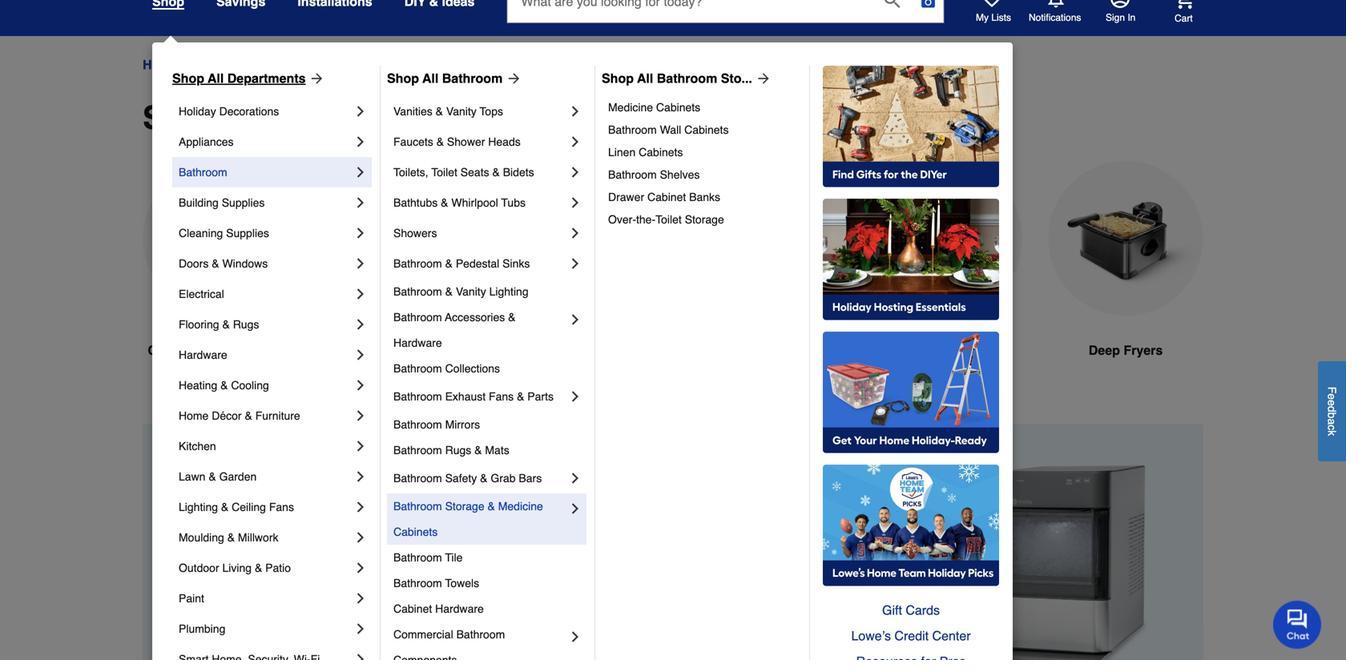 Task type: locate. For each thing, give the bounding box(es) containing it.
bathroom inside bathroom & vanity lighting link
[[394, 285, 442, 298]]

arrow right image inside shop all bathroom sto... link
[[752, 71, 772, 87]]

1 vertical spatial cabinet
[[394, 603, 432, 616]]

0 horizontal spatial lighting
[[179, 501, 218, 514]]

commercial bathroom components
[[394, 628, 508, 660]]

2 e from the top
[[1326, 400, 1339, 406]]

fans right ceiling
[[269, 501, 294, 514]]

sign in button
[[1106, 0, 1136, 24]]

portable ice makers
[[341, 343, 462, 358]]

2 arrow right image from the left
[[503, 71, 522, 87]]

b
[[1326, 412, 1339, 419]]

bathroom up medicine cabinets link
[[657, 71, 718, 86]]

& down bathroom safety & grab bars link
[[488, 500, 495, 513]]

0 vertical spatial fans
[[489, 390, 514, 403]]

e up b
[[1326, 400, 1339, 406]]

lawn & garden
[[179, 470, 257, 483]]

chevron right image for building supplies
[[353, 195, 369, 211]]

bathroom for bathroom safety & grab bars
[[394, 472, 442, 485]]

1 vertical spatial vanity
[[456, 285, 486, 298]]

appliances link down decorations on the top left of the page
[[179, 127, 353, 157]]

outdoor living & patio
[[179, 562, 291, 575]]

doors & windows
[[179, 257, 268, 270]]

notifications
[[1029, 12, 1081, 23]]

0 horizontal spatial toilet
[[431, 166, 458, 179]]

over-the-toilet storage
[[608, 213, 724, 226]]

bathroom down bathroom & pedestal sinks
[[394, 285, 442, 298]]

toilet down drawer cabinet banks
[[656, 213, 682, 226]]

1 vertical spatial medicine
[[498, 500, 543, 513]]

bathroom inside bathroom exhaust fans & parts link
[[394, 390, 442, 403]]

e
[[1326, 394, 1339, 400], [1326, 400, 1339, 406]]

bathroom accessories & hardware
[[394, 311, 519, 349]]

2 horizontal spatial shop
[[602, 71, 634, 86]]

bathroom inside 'bathroom rugs & mats' link
[[394, 444, 442, 457]]

my lists link
[[976, 0, 1011, 24]]

commercial
[[394, 628, 453, 641]]

& right 'doors'
[[212, 257, 219, 270]]

chevron right image for moulding & millwork
[[353, 530, 369, 546]]

fans inside lighting & ceiling fans link
[[269, 501, 294, 514]]

hardware down towels
[[435, 603, 484, 616]]

lowe's
[[851, 629, 891, 644]]

arrow right image up medicine cabinets link
[[752, 71, 772, 87]]

1 horizontal spatial cabinet
[[648, 191, 686, 204]]

cart
[[1175, 13, 1193, 24]]

small appliances down departments
[[143, 99, 407, 136]]

bathroom inside bathroom safety & grab bars link
[[394, 472, 442, 485]]

gift cards link
[[823, 598, 999, 624]]

cabinet up commercial
[[394, 603, 432, 616]]

vanities
[[394, 105, 433, 118]]

all for shop all bathroom sto...
[[637, 71, 653, 86]]

faucets
[[394, 135, 433, 148]]

2 all from the left
[[422, 71, 439, 86]]

shop inside shop all bathroom link
[[387, 71, 419, 86]]

bathroom up 'bathroom tile'
[[394, 500, 442, 513]]

mirrors
[[445, 418, 480, 431]]

storage down banks
[[685, 213, 724, 226]]

small appliances up the holiday decorations link at the top left
[[275, 57, 372, 72]]

windows
[[222, 257, 268, 270]]

chevron right image for holiday decorations
[[353, 103, 369, 119]]

chevron right image for electrical
[[353, 286, 369, 302]]

1 horizontal spatial lighting
[[489, 285, 529, 298]]

portable
[[341, 343, 393, 358]]

cabinets up 'bathroom tile'
[[394, 526, 438, 539]]

chat invite button image
[[1273, 600, 1322, 649]]

home for home décor & furniture
[[179, 410, 209, 422]]

bathroom for bathroom shelves
[[608, 168, 657, 181]]

fans down bathroom collections link
[[489, 390, 514, 403]]

shop all departments link
[[172, 69, 325, 88]]

chevron right image for vanities & vanity tops
[[567, 103, 583, 119]]

None search field
[[507, 0, 944, 38]]

0 horizontal spatial medicine
[[498, 500, 543, 513]]

bathroom for bathroom & pedestal sinks
[[394, 257, 442, 270]]

shop inside shop all bathroom sto... link
[[602, 71, 634, 86]]

bathroom storage & medicine cabinets
[[394, 500, 546, 539]]

bathroom storage & medicine cabinets link
[[394, 494, 567, 545]]

appliances link
[[192, 55, 261, 75], [179, 127, 353, 157]]

small appliances link
[[275, 55, 372, 75]]

showers
[[394, 227, 437, 240]]

lowe's credit center link
[[823, 624, 999, 649]]

shop all bathroom sto...
[[602, 71, 752, 86]]

lighting up moulding
[[179, 501, 218, 514]]

bathroom up drawer
[[608, 168, 657, 181]]

0 horizontal spatial fans
[[269, 501, 294, 514]]

shop all departments
[[172, 71, 306, 86]]

chevron right image
[[567, 103, 583, 119], [567, 134, 583, 150], [353, 225, 369, 241], [353, 256, 369, 272], [567, 256, 583, 272], [353, 286, 369, 302], [353, 317, 369, 333], [353, 347, 369, 363], [353, 377, 369, 394], [353, 408, 369, 424], [353, 469, 369, 485], [567, 470, 583, 486], [353, 499, 369, 515], [353, 530, 369, 546], [353, 560, 369, 576], [353, 591, 369, 607], [353, 652, 369, 660]]

bathroom safety & grab bars
[[394, 472, 542, 485]]

0 vertical spatial appliances link
[[192, 55, 261, 75]]

mats
[[485, 444, 509, 457]]

cooling
[[231, 379, 269, 392]]

shop up holiday
[[172, 71, 204, 86]]

2 shop from the left
[[387, 71, 419, 86]]

cards
[[906, 603, 940, 618]]

makers
[[418, 343, 462, 358]]

countertop
[[148, 343, 217, 358]]

hardware inside the bathroom accessories & hardware
[[394, 337, 442, 349]]

commercial bathroom components link
[[394, 622, 567, 660]]

cabinet up over-the-toilet storage
[[648, 191, 686, 204]]

0 horizontal spatial cabinet
[[394, 603, 432, 616]]

1 arrow right image from the left
[[306, 71, 325, 87]]

seats
[[461, 166, 489, 179]]

heating & cooling link
[[179, 370, 353, 401]]

chevron right image for bathtubs & whirlpool tubs
[[567, 195, 583, 211]]

bathroom wall cabinets
[[608, 123, 729, 136]]

lists
[[992, 12, 1011, 23]]

small down 'home' link
[[143, 99, 228, 136]]

shop up the vanities
[[387, 71, 419, 86]]

bathroom up ice at the bottom left of the page
[[394, 311, 442, 324]]

all inside "link"
[[208, 71, 224, 86]]

0 vertical spatial storage
[[685, 213, 724, 226]]

kitchen link
[[179, 431, 353, 462]]

appliances up holiday decorations
[[192, 57, 261, 72]]

medicine down bars
[[498, 500, 543, 513]]

bathroom up 'vanities & vanity tops' link
[[442, 71, 503, 86]]

bathroom mirrors
[[394, 418, 480, 431]]

gift
[[882, 603, 902, 618]]

0 vertical spatial lighting
[[489, 285, 529, 298]]

bathroom inside bathroom storage & medicine cabinets
[[394, 500, 442, 513]]

toaster ovens link
[[505, 161, 660, 399]]

0 vertical spatial supplies
[[222, 196, 265, 209]]

bathroom up bathroom rugs & mats in the bottom left of the page
[[394, 418, 442, 431]]

bathtubs & whirlpool tubs
[[394, 196, 526, 209]]

0 horizontal spatial all
[[208, 71, 224, 86]]

lowe's home improvement account image
[[1111, 0, 1130, 8]]

toilets, toilet seats & bidets link
[[394, 157, 567, 188]]

faucets & shower heads
[[394, 135, 521, 148]]

all up medicine cabinets
[[637, 71, 653, 86]]

medicine up bathroom wall cabinets
[[608, 101, 653, 114]]

cabinets inside bathroom storage & medicine cabinets
[[394, 526, 438, 539]]

1 vertical spatial home
[[179, 410, 209, 422]]

bathroom down cabinet hardware link
[[456, 628, 505, 641]]

arrow right image up the holiday decorations link at the top left
[[306, 71, 325, 87]]

a silver-colored new air portable ice maker. image
[[324, 161, 479, 316]]

1 shop from the left
[[172, 71, 204, 86]]

1 horizontal spatial medicine
[[608, 101, 653, 114]]

all for shop all departments
[[208, 71, 224, 86]]

0 vertical spatial rugs
[[233, 318, 259, 331]]

all up the vanities
[[422, 71, 439, 86]]

bathroom down showers
[[394, 257, 442, 270]]

tile
[[445, 551, 463, 564]]

1 vertical spatial toilet
[[656, 213, 682, 226]]

1 horizontal spatial arrow right image
[[503, 71, 522, 87]]

advertisement region
[[143, 424, 1204, 660]]

& right the seats at top left
[[492, 166, 500, 179]]

chevron right image for paint
[[353, 591, 369, 607]]

bathroom for bathroom & vanity lighting
[[394, 285, 442, 298]]

0 vertical spatial small
[[275, 57, 307, 72]]

chevron right image
[[353, 103, 369, 119], [353, 134, 369, 150], [353, 164, 369, 180], [567, 164, 583, 180], [353, 195, 369, 211], [567, 195, 583, 211], [567, 225, 583, 241], [567, 312, 583, 328], [567, 389, 583, 405], [353, 438, 369, 454], [567, 501, 583, 517], [353, 621, 369, 637], [567, 629, 583, 645]]

& right the vanities
[[436, 105, 443, 118]]

bathroom down bathroom mirrors
[[394, 444, 442, 457]]

2 horizontal spatial all
[[637, 71, 653, 86]]

1 vertical spatial fans
[[269, 501, 294, 514]]

vanity up accessories
[[456, 285, 486, 298]]

bathroom inside shop all bathroom sto... link
[[657, 71, 718, 86]]

toilet
[[431, 166, 458, 179], [656, 213, 682, 226]]

chevron right image for toilets, toilet seats & bidets
[[567, 164, 583, 180]]

1 horizontal spatial home
[[179, 410, 209, 422]]

0 horizontal spatial arrow right image
[[306, 71, 325, 87]]

0 vertical spatial cabinet
[[648, 191, 686, 204]]

lighting down the sinks
[[489, 285, 529, 298]]

arrow right image
[[306, 71, 325, 87], [503, 71, 522, 87], [752, 71, 772, 87]]

ice
[[396, 343, 414, 358]]

supplies up windows in the top left of the page
[[226, 227, 269, 240]]

bathroom inside the bathroom tile link
[[394, 551, 442, 564]]

1 vertical spatial small
[[143, 99, 228, 136]]

bathroom safety & grab bars link
[[394, 463, 567, 494]]

medicine cabinets link
[[608, 96, 798, 119]]

0 vertical spatial vanity
[[446, 105, 477, 118]]

vanity left the tops
[[446, 105, 477, 118]]

flooring & rugs link
[[179, 309, 353, 340]]

storage down bathroom safety & grab bars
[[445, 500, 485, 513]]

1 horizontal spatial rugs
[[445, 444, 471, 457]]

bathroom inside bathroom collections link
[[394, 362, 442, 375]]

chevron right image for appliances
[[353, 134, 369, 150]]

bathroom inside the bathroom accessories & hardware
[[394, 311, 442, 324]]

bathroom inside the bathroom & pedestal sinks link
[[394, 257, 442, 270]]

bathroom down 'bathroom tile'
[[394, 577, 442, 590]]

deep fryers link
[[1048, 161, 1204, 399]]

1 vertical spatial appliances link
[[179, 127, 353, 157]]

shop all bathroom sto... link
[[602, 69, 772, 88]]

find gifts for the diyer. image
[[823, 66, 999, 188]]

building
[[179, 196, 219, 209]]

bathroom up building
[[179, 166, 227, 179]]

cabinets
[[656, 101, 701, 114], [685, 123, 729, 136], [639, 146, 683, 159], [394, 526, 438, 539]]

outdoor
[[179, 562, 219, 575]]

0 horizontal spatial small
[[143, 99, 228, 136]]

over-
[[608, 213, 636, 226]]

0 vertical spatial home
[[143, 57, 178, 72]]

& inside bathroom storage & medicine cabinets
[[488, 500, 495, 513]]

arrow right image inside shop all bathroom link
[[503, 71, 522, 87]]

1 horizontal spatial shop
[[387, 71, 419, 86]]

e up d
[[1326, 394, 1339, 400]]

toilet left the seats at top left
[[431, 166, 458, 179]]

bathroom for bathroom accessories & hardware
[[394, 311, 442, 324]]

bathroom inside the bathroom towels link
[[394, 577, 442, 590]]

chevron right image for lighting & ceiling fans
[[353, 499, 369, 515]]

bathroom for bathroom exhaust fans & parts
[[394, 390, 442, 403]]

vanity for tops
[[446, 105, 477, 118]]

supplies up 'cleaning supplies'
[[222, 196, 265, 209]]

shop for shop all departments
[[172, 71, 204, 86]]

bathroom exhaust fans & parts link
[[394, 381, 567, 412]]

1 vertical spatial rugs
[[445, 444, 471, 457]]

& right lawn
[[209, 470, 216, 483]]

bathroom for bathroom storage & medicine cabinets
[[394, 500, 442, 513]]

chevron right image for hardware
[[353, 347, 369, 363]]

lowe's home team holiday picks. image
[[823, 465, 999, 587]]

0 horizontal spatial rugs
[[233, 318, 259, 331]]

ceiling
[[232, 501, 266, 514]]

supplies for building supplies
[[222, 196, 265, 209]]

0 horizontal spatial shop
[[172, 71, 204, 86]]

& left shower
[[437, 135, 444, 148]]

hardware up the bathroom collections
[[394, 337, 442, 349]]

bathroom up linen
[[608, 123, 657, 136]]

rugs down mirrors
[[445, 444, 471, 457]]

small up the holiday decorations link at the top left
[[275, 57, 307, 72]]

appliances link up holiday decorations
[[192, 55, 261, 75]]

bathroom up 'bathroom towels'
[[394, 551, 442, 564]]

a black and stainless steel countertop microwave. image
[[143, 161, 298, 316]]

0 vertical spatial toilet
[[431, 166, 458, 179]]

3 all from the left
[[637, 71, 653, 86]]

arrow right image for shop all bathroom
[[503, 71, 522, 87]]

3 shop from the left
[[602, 71, 634, 86]]

1 vertical spatial storage
[[445, 500, 485, 513]]

0 horizontal spatial storage
[[445, 500, 485, 513]]

rugs up microwaves
[[233, 318, 259, 331]]

chevron right image for cleaning supplies
[[353, 225, 369, 241]]

bathroom inside 'bathroom mirrors' link
[[394, 418, 442, 431]]

chevron right image for showers
[[567, 225, 583, 241]]

cabinet hardware link
[[394, 596, 583, 622]]

bathroom rugs & mats link
[[394, 438, 583, 463]]

0 horizontal spatial home
[[143, 57, 178, 72]]

chevron right image for bathroom safety & grab bars
[[567, 470, 583, 486]]

1 all from the left
[[208, 71, 224, 86]]

arrow right image inside shop all departments "link"
[[306, 71, 325, 87]]

shop
[[172, 71, 204, 86], [387, 71, 419, 86], [602, 71, 634, 86]]

hardware down flooring
[[179, 349, 227, 361]]

arrow right image up the tops
[[503, 71, 522, 87]]

1 horizontal spatial all
[[422, 71, 439, 86]]

& down bathroom & vanity lighting link
[[508, 311, 516, 324]]

banks
[[689, 191, 721, 204]]

bathroom left safety
[[394, 472, 442, 485]]

showers link
[[394, 218, 567, 248]]

2 horizontal spatial arrow right image
[[752, 71, 772, 87]]

small appliances
[[275, 57, 372, 72], [143, 99, 407, 136]]

bathroom inside commercial bathroom components
[[456, 628, 505, 641]]

lawn & garden link
[[179, 462, 353, 492]]

bathroom inside the bathroom wall cabinets link
[[608, 123, 657, 136]]

chevron right image for kitchen
[[353, 438, 369, 454]]

1 vertical spatial supplies
[[226, 227, 269, 240]]

bathroom & pedestal sinks
[[394, 257, 530, 270]]

bathroom up bathroom mirrors
[[394, 390, 442, 403]]

bathroom inside bathroom link
[[179, 166, 227, 179]]

cabinet
[[648, 191, 686, 204], [394, 603, 432, 616]]

bathroom for bathroom towels
[[394, 577, 442, 590]]

storage inside bathroom storage & medicine cabinets
[[445, 500, 485, 513]]

shop up medicine cabinets
[[602, 71, 634, 86]]

all
[[208, 71, 224, 86], [422, 71, 439, 86], [637, 71, 653, 86]]

f e e d b a c k button
[[1318, 361, 1346, 461]]

appliances
[[192, 57, 261, 72], [310, 57, 372, 72], [237, 99, 407, 136], [179, 135, 234, 148]]

1 horizontal spatial fans
[[489, 390, 514, 403]]

patio
[[265, 562, 291, 575]]

1 horizontal spatial small
[[275, 57, 307, 72]]

grab
[[491, 472, 516, 485]]

shop inside shop all departments "link"
[[172, 71, 204, 86]]

medicine cabinets
[[608, 101, 701, 114]]

plumbing link
[[179, 614, 353, 644]]

3 arrow right image from the left
[[752, 71, 772, 87]]

lawn
[[179, 470, 206, 483]]

1 vertical spatial lighting
[[179, 501, 218, 514]]

toilets,
[[394, 166, 428, 179]]

all up holiday decorations
[[208, 71, 224, 86]]

& left ceiling
[[221, 501, 229, 514]]

bathroom inside bathroom shelves link
[[608, 168, 657, 181]]

cabinets down medicine cabinets link
[[685, 123, 729, 136]]

bathroom down ice at the bottom left of the page
[[394, 362, 442, 375]]

& left grab
[[480, 472, 488, 485]]

& left mats
[[475, 444, 482, 457]]



Task type: vqa. For each thing, say whether or not it's contained in the screenshot.
"driver" associated with impact driver
no



Task type: describe. For each thing, give the bounding box(es) containing it.
home link
[[143, 55, 178, 75]]

bathroom tile link
[[394, 545, 583, 571]]

chevron right image for plumbing
[[353, 621, 369, 637]]

1 horizontal spatial storage
[[685, 213, 724, 226]]

bathroom shelves link
[[608, 163, 798, 186]]

holiday hosting essentials. image
[[823, 199, 999, 321]]

toaster ovens
[[539, 343, 627, 358]]

shop for shop all bathroom sto...
[[602, 71, 634, 86]]

& left cooling
[[221, 379, 228, 392]]

& left patio
[[255, 562, 262, 575]]

& left pedestal
[[445, 257, 453, 270]]

bathtubs & whirlpool tubs link
[[394, 188, 567, 218]]

shop for shop all bathroom
[[387, 71, 419, 86]]

bathroom mirrors link
[[394, 412, 583, 438]]

1 vertical spatial small appliances
[[143, 99, 407, 136]]

bathroom towels
[[394, 577, 479, 590]]

departments
[[227, 71, 306, 86]]

& inside the bathroom accessories & hardware
[[508, 311, 516, 324]]

& inside "link"
[[492, 166, 500, 179]]

flooring
[[179, 318, 219, 331]]

drawer cabinet banks
[[608, 191, 721, 204]]

a gray and stainless steel ninja air fryer. image
[[686, 161, 842, 316]]

drawer
[[608, 191, 644, 204]]

bathroom tile
[[394, 551, 463, 564]]

f e e d b a c k
[[1326, 387, 1339, 436]]

& right décor
[[245, 410, 252, 422]]

chevron right image for heating & cooling
[[353, 377, 369, 394]]

& up countertop microwaves
[[222, 318, 230, 331]]

wall
[[660, 123, 681, 136]]

fryers
[[1124, 343, 1163, 358]]

bathroom collections
[[394, 362, 500, 375]]

collections
[[445, 362, 500, 375]]

bathroom inside shop all bathroom link
[[442, 71, 503, 86]]

& down bathroom & pedestal sinks
[[445, 285, 453, 298]]

electrical
[[179, 288, 224, 301]]

cleaning supplies
[[179, 227, 269, 240]]

lowe's home improvement cart image
[[1175, 0, 1194, 9]]

paint link
[[179, 583, 353, 614]]

toilet inside "link"
[[431, 166, 458, 179]]

a
[[1326, 419, 1339, 425]]

a chefman stainless steel deep fryer. image
[[1048, 161, 1204, 316]]

building supplies
[[179, 196, 265, 209]]

chevron right image for bathroom storage & medicine cabinets
[[567, 501, 583, 517]]

cabinet hardware
[[394, 603, 484, 616]]

& inside "link"
[[209, 470, 216, 483]]

lowe's home improvement lists image
[[983, 0, 1002, 8]]

bathroom accessories & hardware link
[[394, 305, 567, 356]]

whirlpool
[[452, 196, 498, 209]]

sinks
[[503, 257, 530, 270]]

arrow right image for shop all bathroom sto...
[[752, 71, 772, 87]]

in
[[1128, 12, 1136, 23]]

appliances down small appliances link
[[237, 99, 407, 136]]

blenders
[[917, 343, 972, 358]]

supplies for cleaning supplies
[[226, 227, 269, 240]]

kitchen
[[179, 440, 216, 453]]

bathroom & vanity lighting link
[[394, 279, 583, 305]]

& left millwork
[[227, 531, 235, 544]]

heating
[[179, 379, 217, 392]]

flooring & rugs
[[179, 318, 259, 331]]

heating & cooling
[[179, 379, 269, 392]]

& left parts
[[517, 390, 524, 403]]

bathroom for bathroom collections
[[394, 362, 442, 375]]

sign in
[[1106, 12, 1136, 23]]

microwaves
[[220, 343, 293, 358]]

lowe's home improvement notification center image
[[1047, 0, 1066, 8]]

Search Query text field
[[508, 0, 872, 22]]

chevron right image for faucets & shower heads
[[567, 134, 583, 150]]

0 vertical spatial medicine
[[608, 101, 653, 114]]

holiday decorations
[[179, 105, 279, 118]]

all for shop all bathroom
[[422, 71, 439, 86]]

chevron right image for lawn & garden
[[353, 469, 369, 485]]

a stainless steel toaster oven. image
[[505, 161, 660, 316]]

home for home
[[143, 57, 178, 72]]

faucets & shower heads link
[[394, 127, 567, 157]]

lighting inside lighting & ceiling fans link
[[179, 501, 218, 514]]

center
[[933, 629, 971, 644]]

chevron right image for bathroom
[[353, 164, 369, 180]]

0 vertical spatial small appliances
[[275, 57, 372, 72]]

bathroom wall cabinets link
[[608, 119, 798, 141]]

living
[[222, 562, 252, 575]]

1 horizontal spatial toilet
[[656, 213, 682, 226]]

moulding & millwork link
[[179, 523, 353, 553]]

garden
[[219, 470, 257, 483]]

& right bathtubs
[[441, 196, 448, 209]]

lighting & ceiling fans link
[[179, 492, 353, 523]]

over-the-toilet storage link
[[608, 208, 798, 231]]

countertop microwaves link
[[143, 161, 298, 399]]

tubs
[[501, 196, 526, 209]]

a gray ninja blender. image
[[867, 161, 1023, 316]]

chevron right image for doors & windows
[[353, 256, 369, 272]]

vanities & vanity tops
[[394, 105, 503, 118]]

get your home holiday-ready. image
[[823, 332, 999, 454]]

cabinets up "bathroom shelves"
[[639, 146, 683, 159]]

pedestal
[[456, 257, 500, 270]]

bathroom collections link
[[394, 356, 583, 381]]

sto...
[[721, 71, 752, 86]]

shower
[[447, 135, 485, 148]]

fans inside bathroom exhaust fans & parts link
[[489, 390, 514, 403]]

linen cabinets
[[608, 146, 683, 159]]

gift cards
[[882, 603, 940, 618]]

1 e from the top
[[1326, 394, 1339, 400]]

drawer cabinet banks link
[[608, 186, 798, 208]]

search image
[[884, 0, 900, 8]]

hardware link
[[179, 340, 353, 370]]

furniture
[[255, 410, 300, 422]]

chevron right image for bathroom accessories & hardware
[[567, 312, 583, 328]]

bathroom rugs & mats
[[394, 444, 509, 457]]

cart button
[[1152, 0, 1194, 25]]

outdoor living & patio link
[[179, 553, 353, 583]]

bars
[[519, 472, 542, 485]]

home décor & furniture
[[179, 410, 300, 422]]

appliances down holiday
[[179, 135, 234, 148]]

tops
[[480, 105, 503, 118]]

camera image
[[920, 0, 936, 10]]

linen cabinets link
[[608, 141, 798, 163]]

plumbing
[[179, 623, 225, 636]]

toaster
[[539, 343, 584, 358]]

bathroom for bathroom tile
[[394, 551, 442, 564]]

millwork
[[238, 531, 278, 544]]

bathroom link
[[179, 157, 353, 188]]

appliances right departments
[[310, 57, 372, 72]]

chevron right image for home décor & furniture
[[353, 408, 369, 424]]

moulding & millwork
[[179, 531, 278, 544]]

bathroom for bathroom rugs & mats
[[394, 444, 442, 457]]

vanity for lighting
[[456, 285, 486, 298]]

cleaning supplies link
[[179, 218, 353, 248]]

bidets
[[503, 166, 534, 179]]

lighting inside bathroom & vanity lighting link
[[489, 285, 529, 298]]

vanities & vanity tops link
[[394, 96, 567, 127]]

medicine inside bathroom storage & medicine cabinets
[[498, 500, 543, 513]]

sign
[[1106, 12, 1125, 23]]

bathroom for bathroom mirrors
[[394, 418, 442, 431]]

arrow right image for shop all departments
[[306, 71, 325, 87]]

bathroom & pedestal sinks link
[[394, 248, 567, 279]]

cleaning
[[179, 227, 223, 240]]

chevron right image for flooring & rugs
[[353, 317, 369, 333]]

chevron right image for bathroom exhaust fans & parts
[[567, 389, 583, 405]]

holiday decorations link
[[179, 96, 353, 127]]

bathtubs
[[394, 196, 438, 209]]

cabinets up wall
[[656, 101, 701, 114]]

chevron right image for outdoor living & patio
[[353, 560, 369, 576]]

bathroom for bathroom wall cabinets
[[608, 123, 657, 136]]

chevron right image for commercial bathroom components
[[567, 629, 583, 645]]

chevron right image for bathroom & pedestal sinks
[[567, 256, 583, 272]]



